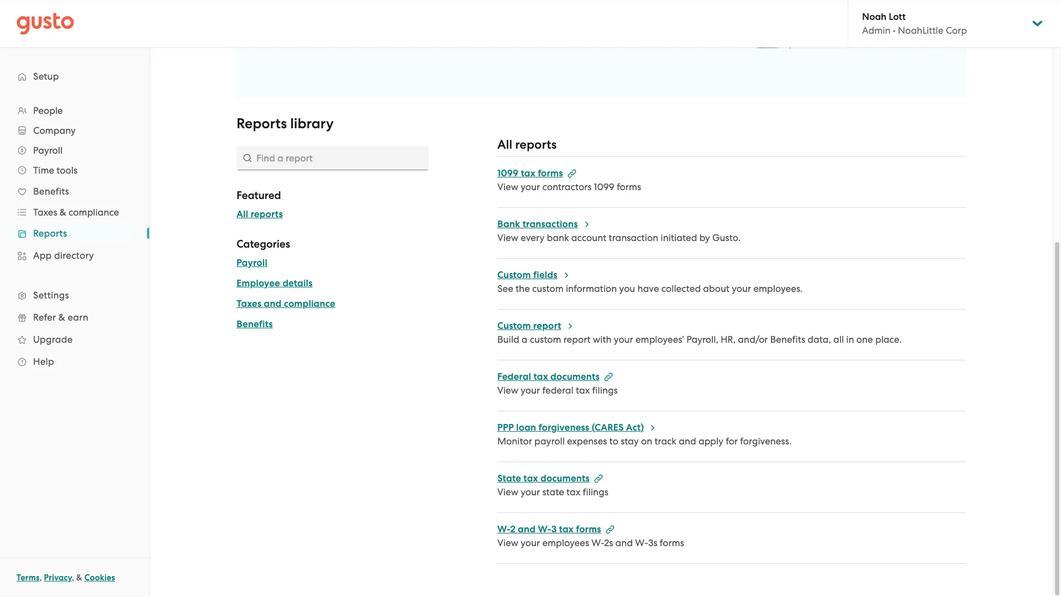 Task type: locate. For each thing, give the bounding box(es) containing it.
0 vertical spatial all reports
[[498, 137, 557, 152]]

about
[[704, 283, 730, 294]]

forms up 'transaction' on the top right
[[617, 181, 642, 192]]

place.
[[876, 334, 903, 345]]

0 horizontal spatial reports
[[33, 228, 67, 239]]

0 vertical spatial payroll
[[33, 145, 63, 156]]

employees
[[543, 538, 590, 549]]

w-2 and w-3 tax forms
[[498, 524, 602, 535]]

payroll up time
[[33, 145, 63, 156]]

with
[[593, 334, 612, 345]]

reports inside button
[[251, 209, 283, 220]]

reports
[[237, 115, 287, 132], [33, 228, 67, 239]]

view your state tax filings
[[498, 487, 609, 498]]

have
[[638, 283, 660, 294]]

and right 2s
[[616, 538, 633, 549]]

(cares
[[592, 422, 624, 434]]

2 view from the top
[[498, 232, 519, 243]]

report
[[534, 320, 562, 332], [564, 334, 591, 345]]

reports link
[[11, 223, 138, 243]]

custom
[[533, 283, 564, 294], [530, 334, 562, 345]]

benefits left data,
[[771, 334, 806, 345]]

collected
[[662, 283, 701, 294]]

2 , from the left
[[72, 573, 74, 583]]

employee details button
[[237, 277, 313, 290]]

state
[[498, 473, 522, 485]]

people button
[[11, 101, 138, 121]]

1 vertical spatial 1099
[[594, 181, 615, 192]]

upgrade
[[33, 334, 73, 345]]

reports left "library"
[[237, 115, 287, 132]]

your
[[521, 181, 541, 192], [732, 283, 752, 294], [614, 334, 634, 345], [521, 385, 541, 396], [521, 487, 541, 498], [521, 538, 541, 549]]

custom down fields
[[533, 283, 564, 294]]

custom down custom report link
[[530, 334, 562, 345]]

refer & earn link
[[11, 308, 138, 327]]

view for state
[[498, 487, 519, 498]]

0 horizontal spatial payroll
[[33, 145, 63, 156]]

1 vertical spatial all
[[237, 209, 248, 220]]

1 vertical spatial compliance
[[284, 298, 336, 310]]

reports for reports library
[[237, 115, 287, 132]]

taxes up 'reports' link
[[33, 207, 57, 218]]

compliance up 'reports' link
[[69, 207, 119, 218]]

employees.
[[754, 283, 803, 294]]

taxes for taxes and compliance
[[237, 298, 262, 310]]

account
[[572, 232, 607, 243]]

all reports
[[498, 137, 557, 152], [237, 209, 283, 220]]

1 horizontal spatial benefits
[[237, 319, 273, 330]]

&
[[60, 207, 66, 218], [58, 312, 65, 323], [76, 573, 82, 583]]

1 vertical spatial &
[[58, 312, 65, 323]]

1 horizontal spatial 1099
[[594, 181, 615, 192]]

0 vertical spatial taxes
[[33, 207, 57, 218]]

custom up the on the top of page
[[498, 269, 531, 281]]

0 vertical spatial reports
[[237, 115, 287, 132]]

hr,
[[721, 334, 736, 345]]

on
[[642, 436, 653, 447]]

all down featured
[[237, 209, 248, 220]]

0 horizontal spatial reports
[[251, 209, 283, 220]]

loan
[[517, 422, 537, 434]]

cookies
[[84, 573, 115, 583]]

& left cookies
[[76, 573, 82, 583]]

custom up build
[[498, 320, 531, 332]]

w- up employees
[[538, 524, 552, 535]]

1 view from the top
[[498, 181, 519, 192]]

0 horizontal spatial benefits
[[33, 186, 69, 197]]

your down "w-2 and w-3 tax forms"
[[521, 538, 541, 549]]

taxes inside button
[[237, 298, 262, 310]]

forgiveness
[[539, 422, 590, 434]]

view for 1099
[[498, 181, 519, 192]]

1 horizontal spatial all reports
[[498, 137, 557, 152]]

taxes up benefits button
[[237, 298, 262, 310]]

1 horizontal spatial compliance
[[284, 298, 336, 310]]

refer
[[33, 312, 56, 323]]

tax
[[521, 168, 536, 179], [534, 371, 549, 383], [576, 385, 590, 396], [524, 473, 539, 485], [567, 487, 581, 498], [560, 524, 574, 535]]

1 vertical spatial documents
[[541, 473, 590, 485]]

documents up state
[[541, 473, 590, 485]]

1 horizontal spatial all
[[498, 137, 513, 152]]

1 vertical spatial custom
[[530, 334, 562, 345]]

1 vertical spatial custom
[[498, 320, 531, 332]]

time tools button
[[11, 160, 138, 180]]

benefits button
[[237, 318, 273, 331]]

your down federal
[[521, 385, 541, 396]]

1 vertical spatial benefits
[[237, 319, 273, 330]]

custom fields
[[498, 269, 558, 281]]

view down 2
[[498, 538, 519, 549]]

1 horizontal spatial report
[[564, 334, 591, 345]]

state tax documents link
[[498, 473, 603, 485]]

help
[[33, 356, 54, 367]]

view down bank
[[498, 232, 519, 243]]

1 vertical spatial all reports
[[237, 209, 283, 220]]

0 horizontal spatial taxes
[[33, 207, 57, 218]]

& inside 'dropdown button'
[[60, 207, 66, 218]]

setup link
[[11, 66, 138, 86]]

time tools
[[33, 165, 78, 176]]

all inside button
[[237, 209, 248, 220]]

benefits down time tools
[[33, 186, 69, 197]]

stay
[[621, 436, 639, 447]]

a
[[522, 334, 528, 345]]

privacy
[[44, 573, 72, 583]]

your for 1099 tax forms
[[521, 181, 541, 192]]

compliance inside taxes & compliance 'dropdown button'
[[69, 207, 119, 218]]

track
[[655, 436, 677, 447]]

4 view from the top
[[498, 487, 519, 498]]

transactions
[[523, 218, 578, 230]]

documents up 'federal'
[[551, 371, 600, 383]]

1 horizontal spatial ,
[[72, 573, 74, 583]]

1099 up bank
[[498, 168, 519, 179]]

forms
[[538, 168, 563, 179], [617, 181, 642, 192], [576, 524, 602, 535], [660, 538, 685, 549]]

custom report
[[498, 320, 562, 332]]

1 horizontal spatial taxes
[[237, 298, 262, 310]]

, left privacy link
[[40, 573, 42, 583]]

0 vertical spatial custom
[[533, 283, 564, 294]]

payroll button
[[11, 140, 138, 160]]

0 horizontal spatial all
[[237, 209, 248, 220]]

1099
[[498, 168, 519, 179], [594, 181, 615, 192]]

payroll up employee
[[237, 257, 268, 269]]

reports up app
[[33, 228, 67, 239]]

bank
[[498, 218, 521, 230]]

1 vertical spatial filings
[[583, 487, 609, 498]]

federal
[[543, 385, 574, 396]]

employee
[[237, 278, 280, 289]]

filings right state
[[583, 487, 609, 498]]

expenses
[[568, 436, 608, 447]]

compliance for taxes and compliance
[[284, 298, 336, 310]]

custom report link
[[498, 320, 575, 332]]

your for w-2 and w-3 tax forms
[[521, 538, 541, 549]]

reports down featured
[[251, 209, 283, 220]]

0 vertical spatial benefits
[[33, 186, 69, 197]]

view down state
[[498, 487, 519, 498]]

& left earn
[[58, 312, 65, 323]]

0 vertical spatial compliance
[[69, 207, 119, 218]]

2 custom from the top
[[498, 320, 531, 332]]

1 vertical spatial payroll
[[237, 257, 268, 269]]

compliance for taxes & compliance
[[69, 207, 119, 218]]

ppp loan forgiveness (cares act) link
[[498, 422, 658, 434]]

benefits link
[[11, 181, 138, 201]]

1 horizontal spatial reports
[[237, 115, 287, 132]]

0 vertical spatial custom
[[498, 269, 531, 281]]

1 vertical spatial reports
[[251, 209, 283, 220]]

1 vertical spatial report
[[564, 334, 591, 345]]

custom
[[498, 269, 531, 281], [498, 320, 531, 332]]

3
[[552, 524, 557, 535]]

federal tax documents link
[[498, 371, 613, 383]]

and down employee details button
[[264, 298, 282, 310]]

all up 1099 tax forms
[[498, 137, 513, 152]]

3 view from the top
[[498, 385, 519, 396]]

0 vertical spatial &
[[60, 207, 66, 218]]

view down 1099 tax forms
[[498, 181, 519, 192]]

fields
[[534, 269, 558, 281]]

compliance down details at the left top of the page
[[284, 298, 336, 310]]

1 vertical spatial reports
[[33, 228, 67, 239]]

and right track at right
[[679, 436, 697, 447]]

lott
[[890, 11, 906, 23]]

view down federal
[[498, 385, 519, 396]]

1 custom from the top
[[498, 269, 531, 281]]

your for federal tax documents
[[521, 385, 541, 396]]

,
[[40, 573, 42, 583], [72, 573, 74, 583]]

noah
[[863, 11, 887, 23]]

0 horizontal spatial ,
[[40, 573, 42, 583]]

app directory link
[[11, 246, 138, 265]]

tools
[[57, 165, 78, 176]]

reports up 1099 tax forms link at the top of the page
[[516, 137, 557, 152]]

reports
[[516, 137, 557, 152], [251, 209, 283, 220]]

compliance inside taxes and compliance button
[[284, 298, 336, 310]]

details
[[283, 278, 313, 289]]

terms , privacy , & cookies
[[17, 573, 115, 583]]

your down 1099 tax forms
[[521, 181, 541, 192]]

0 vertical spatial reports
[[516, 137, 557, 152]]

data,
[[808, 334, 832, 345]]

all
[[498, 137, 513, 152], [237, 209, 248, 220]]

library
[[290, 115, 334, 132]]

settings
[[33, 290, 69, 301]]

app directory
[[33, 250, 94, 261]]

payroll
[[33, 145, 63, 156], [237, 257, 268, 269]]

5 view from the top
[[498, 538, 519, 549]]

all reports down featured
[[237, 209, 283, 220]]

list
[[0, 101, 149, 373]]

0 horizontal spatial compliance
[[69, 207, 119, 218]]

& up 'reports' link
[[60, 207, 66, 218]]

reports inside list
[[33, 228, 67, 239]]

filings up (cares
[[593, 385, 618, 396]]

0 vertical spatial filings
[[593, 385, 618, 396]]

0 vertical spatial 1099
[[498, 168, 519, 179]]

taxes and compliance
[[237, 298, 336, 310]]

0 vertical spatial documents
[[551, 371, 600, 383]]

2 vertical spatial benefits
[[771, 334, 806, 345]]

noahlittle
[[899, 25, 944, 36]]

2 vertical spatial &
[[76, 573, 82, 583]]

monitor
[[498, 436, 533, 447]]

your right with
[[614, 334, 634, 345]]

benefits
[[33, 186, 69, 197], [237, 319, 273, 330], [771, 334, 806, 345]]

benefits down taxes and compliance button
[[237, 319, 273, 330]]

w-2 and w-3 tax forms link
[[498, 524, 615, 535]]

1 vertical spatial taxes
[[237, 298, 262, 310]]

1099 right contractors in the top of the page
[[594, 181, 615, 192]]

federal tax documents
[[498, 371, 600, 383]]

all reports up 1099 tax forms
[[498, 137, 557, 152]]

0 vertical spatial report
[[534, 320, 562, 332]]

0 horizontal spatial 1099
[[498, 168, 519, 179]]

custom for fields
[[533, 283, 564, 294]]

taxes inside 'dropdown button'
[[33, 207, 57, 218]]

your down state tax documents
[[521, 487, 541, 498]]

, left the cookies button
[[72, 573, 74, 583]]



Task type: vqa. For each thing, say whether or not it's contained in the screenshot.
Payroll
yes



Task type: describe. For each thing, give the bounding box(es) containing it.
company
[[33, 125, 76, 136]]

forms up view your employees w-2s and w-3s forms
[[576, 524, 602, 535]]

to
[[610, 436, 619, 447]]

1099 tax forms
[[498, 168, 563, 179]]

your for state tax documents
[[521, 487, 541, 498]]

in
[[847, 334, 855, 345]]

earn
[[68, 312, 88, 323]]

w- right 2s
[[636, 538, 649, 549]]

ppp
[[498, 422, 514, 434]]

w- right employees
[[592, 538, 605, 549]]

time
[[33, 165, 54, 176]]

bank
[[547, 232, 569, 243]]

view for bank
[[498, 232, 519, 243]]

custom for report
[[530, 334, 562, 345]]

featured
[[237, 189, 281, 202]]

forgiveness.
[[741, 436, 792, 447]]

2
[[511, 524, 516, 535]]

for
[[726, 436, 738, 447]]

1099 tax forms link
[[498, 168, 577, 179]]

payroll inside dropdown button
[[33, 145, 63, 156]]

view for federal
[[498, 385, 519, 396]]

payroll button
[[237, 257, 268, 270]]

view your contractors 1099 forms
[[498, 181, 642, 192]]

refer & earn
[[33, 312, 88, 323]]

view every bank account transaction initiated by gusto.
[[498, 232, 741, 243]]

contractors
[[543, 181, 592, 192]]

& for earn
[[58, 312, 65, 323]]

bank transactions
[[498, 218, 578, 230]]

by
[[700, 232, 711, 243]]

taxes and compliance button
[[237, 298, 336, 311]]

1 horizontal spatial payroll
[[237, 257, 268, 269]]

state tax documents
[[498, 473, 590, 485]]

the
[[516, 283, 530, 294]]

taxes & compliance button
[[11, 202, 138, 222]]

reports for reports
[[33, 228, 67, 239]]

privacy link
[[44, 573, 72, 583]]

& for compliance
[[60, 207, 66, 218]]

0 horizontal spatial report
[[534, 320, 562, 332]]

0 horizontal spatial all reports
[[237, 209, 283, 220]]

app
[[33, 250, 52, 261]]

and inside button
[[264, 298, 282, 310]]

employees'
[[636, 334, 685, 345]]

list containing people
[[0, 101, 149, 373]]

and right 2
[[518, 524, 536, 535]]

filings for federal tax documents
[[593, 385, 618, 396]]

people
[[33, 105, 63, 116]]

taxes for taxes & compliance
[[33, 207, 57, 218]]

forms up contractors in the top of the page
[[538, 168, 563, 179]]

forms right 3s
[[660, 538, 685, 549]]

ppp loan forgiveness (cares act)
[[498, 422, 645, 434]]

custom for custom fields
[[498, 269, 531, 281]]

benefits inside list
[[33, 186, 69, 197]]

payroll
[[535, 436, 565, 447]]

2 horizontal spatial benefits
[[771, 334, 806, 345]]

payroll,
[[687, 334, 719, 345]]

corp
[[947, 25, 968, 36]]

taxes & compliance
[[33, 207, 119, 218]]

0 vertical spatial all
[[498, 137, 513, 152]]

gusto navigation element
[[0, 48, 149, 390]]

w- left 3
[[498, 524, 511, 535]]

transaction
[[609, 232, 659, 243]]

1 horizontal spatial reports
[[516, 137, 557, 152]]

bank transactions link
[[498, 218, 592, 230]]

noah lott admin • noahlittle corp
[[863, 11, 968, 36]]

gusto.
[[713, 232, 741, 243]]

and/or
[[739, 334, 769, 345]]

documents for state tax documents
[[541, 473, 590, 485]]

build a custom report with your employees' payroll, hr, and/or benefits data, all in one place.
[[498, 334, 903, 345]]

see the custom information you have collected about your employees.
[[498, 283, 803, 294]]

terms
[[17, 573, 40, 583]]

you
[[620, 283, 636, 294]]

2s
[[604, 538, 614, 549]]

view your employees w-2s and w-3s forms
[[498, 538, 685, 549]]

your right about
[[732, 283, 752, 294]]

home image
[[17, 12, 74, 35]]

categories
[[237, 238, 290, 251]]

federal
[[498, 371, 532, 383]]

cookies button
[[84, 571, 115, 585]]

every
[[521, 232, 545, 243]]

directory
[[54, 250, 94, 261]]

•
[[894, 25, 896, 36]]

reports library
[[237, 115, 334, 132]]

filings for state tax documents
[[583, 487, 609, 498]]

3s
[[649, 538, 658, 549]]

upgrade link
[[11, 330, 138, 350]]

setup
[[33, 71, 59, 82]]

documents for federal tax documents
[[551, 371, 600, 383]]

see
[[498, 283, 514, 294]]

view for w-
[[498, 538, 519, 549]]

custom for custom report
[[498, 320, 531, 332]]

Report Search bar field
[[237, 146, 429, 170]]

1 , from the left
[[40, 573, 42, 583]]

build
[[498, 334, 520, 345]]

all reports button
[[237, 208, 283, 221]]

one
[[857, 334, 874, 345]]

apply
[[699, 436, 724, 447]]

initiated
[[661, 232, 698, 243]]

view your federal tax filings
[[498, 385, 618, 396]]



